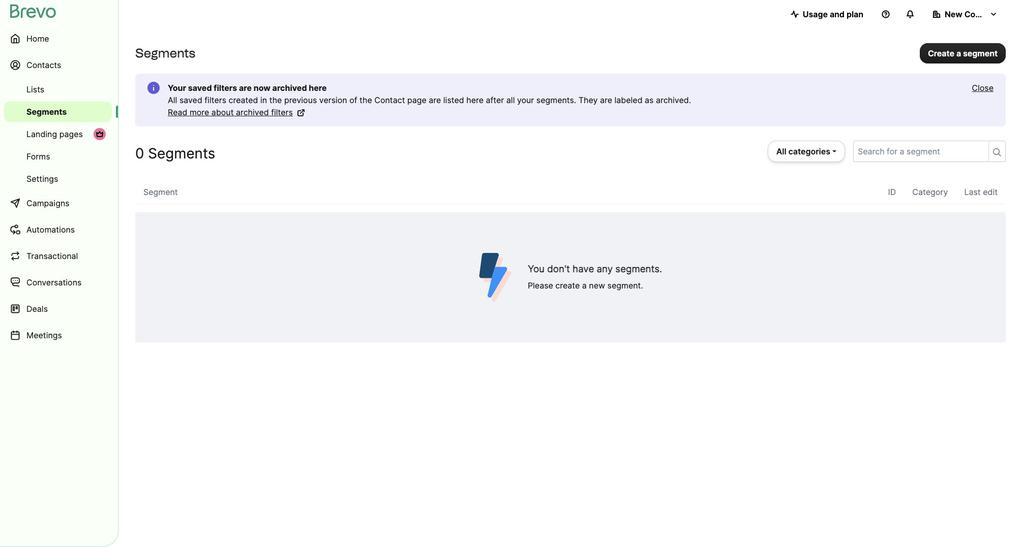 Task type: describe. For each thing, give the bounding box(es) containing it.
and
[[830, 9, 845, 19]]

2 horizontal spatial are
[[600, 95, 612, 105]]

lists link
[[4, 79, 112, 100]]

your
[[168, 83, 186, 93]]

created
[[229, 95, 258, 105]]

any
[[597, 263, 613, 275]]

0 horizontal spatial are
[[239, 83, 252, 93]]

landing pages
[[26, 129, 83, 139]]

search image
[[993, 149, 1001, 157]]

segments. inside your saved filters are now archived here all saved filters created in the previous version of the contact page are listed here after all your segments. they are labeled as archived.
[[537, 95, 576, 105]]

all categories button
[[768, 141, 845, 162]]

in
[[260, 95, 267, 105]]

more
[[190, 107, 209, 117]]

forms
[[26, 152, 50, 162]]

1 vertical spatial here
[[467, 95, 484, 105]]

new
[[589, 281, 605, 291]]

1 vertical spatial segments
[[26, 107, 67, 117]]

1 the from the left
[[269, 95, 282, 105]]

don't
[[547, 263, 570, 275]]

1 vertical spatial a
[[582, 281, 587, 291]]

landing pages link
[[4, 124, 112, 144]]

have
[[573, 263, 594, 275]]

all categories
[[777, 146, 831, 157]]

your saved filters are now archived here all saved filters created in the previous version of the contact page are listed here after all your segments. they are labeled as archived.
[[168, 83, 691, 105]]

contacts
[[26, 60, 61, 70]]

0
[[135, 145, 144, 162]]

meetings
[[26, 331, 62, 341]]

automations link
[[4, 218, 112, 242]]

0 vertical spatial segments
[[135, 46, 195, 61]]

meetings link
[[4, 323, 112, 348]]

they
[[579, 95, 598, 105]]

create
[[928, 48, 955, 58]]

please
[[528, 281, 553, 291]]

segment
[[963, 48, 998, 58]]

0 vertical spatial filters
[[214, 83, 237, 93]]

2 the from the left
[[360, 95, 372, 105]]

of
[[350, 95, 357, 105]]

close link
[[972, 82, 994, 94]]

campaigns
[[26, 198, 69, 209]]

create
[[556, 281, 580, 291]]

settings link
[[4, 169, 112, 189]]

1 vertical spatial filters
[[205, 95, 226, 105]]

segment
[[143, 187, 178, 197]]

contact
[[375, 95, 405, 105]]

0 horizontal spatial archived
[[236, 107, 269, 117]]

lists
[[26, 84, 44, 95]]

create a segment
[[928, 48, 998, 58]]

filters inside read more about archived filters link
[[271, 107, 293, 117]]

segment.
[[608, 281, 643, 291]]

deals
[[26, 304, 48, 314]]

conversations
[[26, 278, 82, 288]]

deals link
[[4, 297, 112, 321]]

archived.
[[656, 95, 691, 105]]

new company
[[945, 9, 1002, 19]]

your
[[517, 95, 534, 105]]



Task type: vqa. For each thing, say whether or not it's contained in the screenshot.
bottom Archived
yes



Task type: locate. For each thing, give the bounding box(es) containing it.
settings
[[26, 174, 58, 184]]

0 vertical spatial a
[[957, 48, 961, 58]]

alert
[[135, 74, 1006, 127]]

1 horizontal spatial all
[[777, 146, 787, 157]]

usage
[[803, 9, 828, 19]]

1 horizontal spatial archived
[[272, 83, 307, 93]]

filters up about
[[205, 95, 226, 105]]

now
[[254, 83, 271, 93]]

alert containing your saved filters are now archived here
[[135, 74, 1006, 127]]

1 horizontal spatial here
[[467, 95, 484, 105]]

read
[[168, 107, 187, 117]]

0 horizontal spatial all
[[168, 95, 177, 105]]

new
[[945, 9, 963, 19]]

segments down read
[[148, 145, 215, 162]]

please create a new segment.
[[528, 281, 643, 291]]

categories
[[789, 146, 831, 157]]

1 horizontal spatial are
[[429, 95, 441, 105]]

home link
[[4, 26, 112, 51]]

left___rvooi image
[[96, 130, 104, 138]]

create a segment button
[[920, 43, 1006, 63]]

as
[[645, 95, 654, 105]]

2 vertical spatial segments
[[148, 145, 215, 162]]

labeled
[[615, 95, 643, 105]]

here
[[309, 83, 327, 93], [467, 95, 484, 105]]

read more about archived filters
[[168, 107, 293, 117]]

are right page
[[429, 95, 441, 105]]

filters
[[214, 83, 237, 93], [205, 95, 226, 105], [271, 107, 293, 117]]

1 vertical spatial saved
[[179, 95, 202, 105]]

last
[[965, 187, 981, 197]]

category
[[913, 187, 948, 197]]

a left new
[[582, 281, 587, 291]]

a
[[957, 48, 961, 58], [582, 281, 587, 291]]

saved
[[188, 83, 212, 93], [179, 95, 202, 105]]

1 horizontal spatial the
[[360, 95, 372, 105]]

edit
[[983, 187, 998, 197]]

automations
[[26, 225, 75, 235]]

usage and plan button
[[783, 4, 872, 24]]

all
[[506, 95, 515, 105]]

0 vertical spatial archived
[[272, 83, 307, 93]]

the right in
[[269, 95, 282, 105]]

1 horizontal spatial a
[[957, 48, 961, 58]]

0 horizontal spatial a
[[582, 281, 587, 291]]

campaigns link
[[4, 191, 112, 216]]

you
[[528, 263, 545, 275]]

0 vertical spatial segments.
[[537, 95, 576, 105]]

all inside your saved filters are now archived here all saved filters created in the previous version of the contact page are listed here after all your segments. they are labeled as archived.
[[168, 95, 177, 105]]

conversations link
[[4, 271, 112, 295]]

0 horizontal spatial segments.
[[537, 95, 576, 105]]

contacts link
[[4, 53, 112, 77]]

Search for a segment search field
[[854, 141, 985, 162]]

about
[[212, 107, 234, 117]]

saved right your
[[188, 83, 212, 93]]

listed
[[443, 95, 464, 105]]

0 vertical spatial all
[[168, 95, 177, 105]]

home
[[26, 34, 49, 44]]

0 horizontal spatial here
[[309, 83, 327, 93]]

segments link
[[4, 102, 112, 122]]

the
[[269, 95, 282, 105], [360, 95, 372, 105]]

0 segments
[[135, 145, 215, 162]]

last edit
[[965, 187, 998, 197]]

version
[[319, 95, 347, 105]]

archived down created
[[236, 107, 269, 117]]

segments up landing
[[26, 107, 67, 117]]

archived up previous
[[272, 83, 307, 93]]

here up version
[[309, 83, 327, 93]]

the right of
[[360, 95, 372, 105]]

new company button
[[925, 4, 1006, 24]]

after
[[486, 95, 504, 105]]

are up created
[[239, 83, 252, 93]]

previous
[[284, 95, 317, 105]]

all down your
[[168, 95, 177, 105]]

segments.
[[537, 95, 576, 105], [616, 263, 662, 275]]

usage and plan
[[803, 9, 864, 19]]

you don't have any segments.
[[528, 263, 662, 275]]

all inside button
[[777, 146, 787, 157]]

all
[[168, 95, 177, 105], [777, 146, 787, 157]]

transactional link
[[4, 244, 112, 269]]

saved up more
[[179, 95, 202, 105]]

close
[[972, 83, 994, 93]]

page
[[407, 95, 427, 105]]

here left after
[[467, 95, 484, 105]]

plan
[[847, 9, 864, 19]]

1 vertical spatial segments.
[[616, 263, 662, 275]]

transactional
[[26, 251, 78, 261]]

2 vertical spatial filters
[[271, 107, 293, 117]]

segments. up segment.
[[616, 263, 662, 275]]

company
[[965, 9, 1002, 19]]

1 vertical spatial all
[[777, 146, 787, 157]]

read more about archived filters link
[[168, 106, 305, 119]]

filters down previous
[[271, 107, 293, 117]]

a right create
[[957, 48, 961, 58]]

archived inside your saved filters are now archived here all saved filters created in the previous version of the contact page are listed here after all your segments. they are labeled as archived.
[[272, 83, 307, 93]]

filters up created
[[214, 83, 237, 93]]

0 horizontal spatial the
[[269, 95, 282, 105]]

all left "categories"
[[777, 146, 787, 157]]

are
[[239, 83, 252, 93], [429, 95, 441, 105], [600, 95, 612, 105]]

search button
[[989, 142, 1006, 161]]

1 vertical spatial archived
[[236, 107, 269, 117]]

segments up your
[[135, 46, 195, 61]]

segments. right your
[[537, 95, 576, 105]]

pages
[[59, 129, 83, 139]]

landing
[[26, 129, 57, 139]]

archived
[[272, 83, 307, 93], [236, 107, 269, 117]]

0 vertical spatial saved
[[188, 83, 212, 93]]

are right they
[[600, 95, 612, 105]]

id
[[888, 187, 896, 197]]

a inside button
[[957, 48, 961, 58]]

1 horizontal spatial segments.
[[616, 263, 662, 275]]

forms link
[[4, 146, 112, 167]]

0 vertical spatial here
[[309, 83, 327, 93]]

segments
[[135, 46, 195, 61], [26, 107, 67, 117], [148, 145, 215, 162]]



